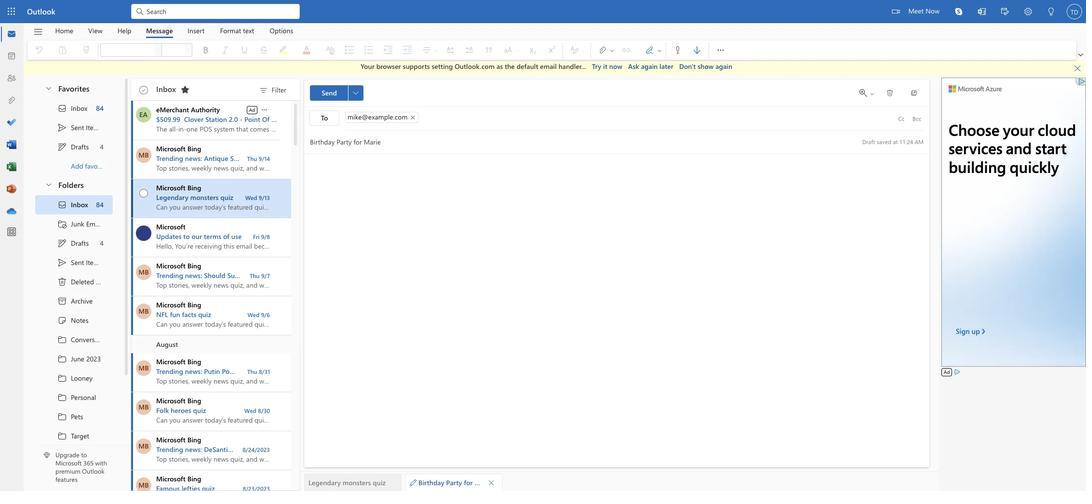 Task type: describe. For each thing, give the bounding box(es) containing it.
try it now
[[592, 62, 623, 71]]

microsoft inside upgrade to microsoft 365 with premium outlook features
[[55, 459, 82, 468]]

as
[[497, 62, 503, 71]]

-
[[240, 115, 243, 124]]

legendary monsters quiz inside button
[[309, 479, 386, 488]]


[[259, 86, 268, 95]]

to for upgrade to microsoft 365 with premium outlook features
[[81, 451, 87, 459]]

and for china…
[[339, 367, 351, 376]]

filter
[[272, 85, 287, 95]]

wed 8/30
[[245, 407, 270, 415]]

 
[[860, 89, 876, 97]]

format text button
[[213, 23, 262, 38]]


[[979, 8, 987, 15]]

84 inside tree
[[96, 200, 104, 209]]

disqualify
[[276, 271, 305, 280]]

 for  dropdown button
[[261, 106, 268, 113]]

disappears,
[[233, 445, 268, 454]]

machine
[[276, 154, 302, 163]]

outlook.com
[[455, 62, 495, 71]]

 inside checkbox
[[139, 189, 148, 198]]

microsoft bing image for trending news: antique singer sewing machine values & what… and more
[[136, 147, 151, 163]]

items for  tree item
[[96, 277, 112, 287]]


[[598, 45, 608, 55]]


[[911, 89, 919, 97]]

to button
[[310, 110, 340, 126]]

1 vertical spatial to
[[254, 367, 260, 376]]

ask again later button
[[629, 62, 674, 71]]

2023
[[86, 355, 101, 364]]

4 for 1st  tree item from the top of the application containing outlook
[[100, 142, 104, 151]]

set your advertising preferences image
[[954, 368, 962, 376]]

singer
[[230, 154, 250, 163]]

 for 2nd  tree item from the top of the application containing outlook
[[57, 200, 67, 210]]

select a conversation checkbox for trending news: antique singer sewing machine values & what… and more
[[133, 140, 156, 163]]

reading pane main content
[[301, 75, 940, 492]]

2  tree item from the top
[[35, 253, 113, 272]]

1  tree item from the top
[[35, 118, 113, 137]]

options
[[270, 26, 293, 35]]

 inside reading pane "main content"
[[353, 90, 359, 96]]

bing for trending news: antique singer sewing machine values & what… and more
[[188, 144, 201, 153]]

microsoft bing for trending news: should supreme court disqualify trump from… and more
[[156, 261, 201, 270]]

 button inside reading pane "main content"
[[348, 85, 364, 101]]

Search for email, meetings, files and more. field
[[146, 6, 294, 16]]

woke…
[[319, 445, 342, 454]]

microsoft bing for trending news: desantis disappears, vivek rises and woke… and more
[[156, 435, 201, 445]]

more for trending news: putin powerless to complain about china… and more
[[352, 367, 368, 376]]

calendar image
[[7, 52, 16, 61]]

folk heroes quiz
[[156, 406, 206, 415]]

default
[[517, 62, 539, 71]]

station
[[206, 115, 227, 124]]

 for  personal
[[57, 393, 67, 403]]

 left font size text field
[[155, 47, 161, 53]]

select a conversation checkbox for nfl fun facts quiz
[[133, 296, 156, 319]]

bcc button
[[910, 111, 925, 126]]

message button
[[139, 23, 180, 38]]

4 for 1st  tree item from the bottom
[[100, 239, 104, 248]]

 june 2023
[[57, 354, 101, 364]]

 tree item
[[35, 214, 113, 234]]

handler...
[[559, 62, 587, 71]]

0 vertical spatial  button
[[1077, 50, 1086, 60]]

6  tree item from the top
[[35, 427, 113, 446]]

options button
[[263, 23, 301, 38]]

mb for trending news: putin powerless to complain about china… and more
[[139, 364, 149, 373]]

news: for desantis
[[185, 445, 202, 454]]

tree containing 
[[35, 195, 113, 485]]

china…
[[314, 367, 337, 376]]

 button
[[881, 85, 900, 101]]

try it now button
[[592, 62, 623, 71]]

 for  deleted items
[[57, 277, 67, 287]]

outlook inside banner
[[27, 6, 55, 16]]

microsoft for folk heroes quiz
[[156, 396, 186, 405]]

9/13
[[259, 194, 270, 201]]

court
[[257, 271, 274, 280]]

wed 9/13
[[245, 194, 270, 201]]

thu 8/31
[[247, 368, 270, 376]]

mb for nfl fun facts quiz
[[139, 307, 149, 316]]

 for  pets
[[57, 412, 67, 422]]

folders
[[58, 180, 84, 190]]

mb for trending news: should supreme court disqualify trump from… and more
[[139, 268, 149, 277]]

people image
[[7, 74, 16, 83]]

complain
[[262, 367, 292, 376]]

1 horizontal spatial ad
[[945, 369, 951, 376]]

quiz inside button
[[373, 479, 386, 488]]

mail image
[[7, 29, 16, 39]]

emerchant authority
[[156, 105, 220, 114]]

quiz right facts
[[198, 310, 211, 319]]

favorite
[[85, 162, 108, 171]]

tab list inside application
[[48, 23, 301, 38]]

send
[[322, 88, 337, 97]]

and for from…
[[351, 271, 363, 280]]

wed for folk heroes quiz
[[245, 407, 257, 415]]


[[135, 7, 145, 16]]

select a conversation checkbox for updates to our terms of use
[[133, 218, 156, 241]]

point
[[245, 115, 260, 124]]

help button
[[110, 23, 139, 38]]

 search field
[[131, 0, 300, 22]]

1  tree item from the top
[[35, 99, 113, 118]]


[[57, 296, 67, 306]]

to for updates to our terms of use
[[183, 232, 190, 241]]

microsoft bing for folk heroes quiz
[[156, 396, 201, 405]]

message list list box
[[131, 101, 385, 492]]

ask again later
[[629, 62, 674, 71]]

 button
[[948, 0, 971, 23]]

format
[[220, 26, 241, 35]]

 tree item
[[35, 311, 113, 330]]

 button
[[994, 0, 1017, 25]]

trending news: should supreme court disqualify trump from… and more
[[156, 271, 380, 280]]

1 horizontal spatial  button
[[1070, 62, 1087, 75]]

again inside ask again later button
[[641, 62, 658, 71]]

trending for trending news: should supreme court disqualify trump from… and more
[[156, 271, 183, 280]]

birthday
[[419, 479, 445, 488]]

 archive
[[57, 296, 93, 306]]

 tree item
[[35, 292, 113, 311]]

 inside tree
[[57, 239, 67, 248]]

microsoft bing image for folk heroes quiz
[[136, 400, 151, 415]]

Select a conversation checkbox
[[133, 353, 156, 376]]

send button
[[310, 85, 349, 101]]

help
[[118, 26, 131, 35]]

nfl fun facts quiz
[[156, 310, 211, 319]]

inbox inside 'inbox '
[[156, 84, 176, 94]]

looney
[[71, 374, 93, 383]]

thu for court
[[250, 272, 260, 280]]


[[693, 45, 702, 55]]

 button inside the folders tree item
[[40, 176, 56, 194]]

later
[[660, 62, 674, 71]]

sent inside favorites tree
[[71, 123, 84, 132]]

mb for trending news: antique singer sewing machine values & what… and more
[[139, 150, 149, 159]]

microsoft for trending news: should supreme court disqualify trump from… and more
[[156, 261, 186, 270]]


[[860, 89, 868, 97]]

Select a conversation checkbox
[[133, 179, 156, 200]]

trending for trending news: desantis disappears, vivek rises and woke… and more
[[156, 445, 183, 454]]

thu for sewing
[[247, 155, 257, 162]]

 birthday party for marie 
[[410, 479, 495, 488]]

8 bing from the top
[[188, 474, 201, 484]]

tags group
[[669, 41, 707, 60]]

1  tree item from the top
[[35, 330, 113, 350]]

premium features image
[[43, 453, 50, 459]]

thu for to
[[247, 368, 257, 376]]

microsoft bing image for trending news: should supreme court disqualify trump from… and more
[[136, 265, 151, 280]]

news: for putin
[[185, 367, 202, 376]]

mike@example.com
[[348, 112, 408, 122]]

fun
[[170, 310, 180, 319]]

bing for nfl fun facts quiz
[[188, 300, 201, 309]]

 filter
[[259, 85, 287, 95]]

our
[[192, 232, 202, 241]]

9/14
[[259, 155, 270, 162]]

outlook link
[[27, 0, 55, 23]]

4  tree item from the top
[[35, 388, 113, 407]]

meet
[[909, 6, 925, 15]]

terms
[[204, 232, 221, 241]]

 right font size text field
[[186, 47, 192, 53]]

 inside  
[[657, 48, 663, 53]]


[[57, 219, 67, 229]]

 sent items for 2nd  tree item from the top
[[57, 258, 102, 268]]

bing for trending news: desantis disappears, vivek rises and woke… and more
[[188, 435, 201, 445]]

archive
[[71, 297, 93, 306]]

left-rail-appbar navigation
[[2, 23, 21, 223]]

trump
[[307, 271, 327, 280]]

home button
[[48, 23, 81, 38]]

items for second  tree item from the bottom
[[86, 123, 102, 132]]

 for  looney
[[57, 374, 67, 383]]

0 vertical spatial 
[[1079, 53, 1084, 57]]

facts
[[182, 310, 196, 319]]

 inside favorites tree item
[[45, 84, 53, 92]]

fri
[[253, 233, 260, 240]]

 button
[[178, 82, 193, 97]]

and right rises
[[306, 445, 317, 454]]

 junk email
[[57, 219, 102, 229]]

2  tree item from the top
[[35, 234, 113, 253]]

1 vertical spatial  button
[[486, 476, 498, 490]]

upgrade
[[55, 451, 80, 459]]

excel image
[[7, 163, 16, 172]]

 inbox inside favorites tree
[[57, 103, 87, 113]]

try
[[592, 62, 602, 71]]


[[956, 8, 963, 15]]

ea
[[139, 110, 148, 119]]


[[57, 316, 67, 325]]

wed for legendary monsters quiz
[[245, 194, 257, 201]]

 button
[[260, 105, 269, 114]]



Task type: locate. For each thing, give the bounding box(es) containing it.
 drafts inside favorites tree
[[57, 142, 89, 152]]

 right 
[[657, 48, 663, 53]]

inbox left  button
[[156, 84, 176, 94]]

trending for trending news: putin powerless to complain about china… and more
[[156, 367, 183, 376]]

 drafts inside tree
[[57, 239, 89, 248]]

 inbox down the folders tree item in the left of the page
[[57, 200, 88, 210]]

 inside  button
[[1075, 65, 1082, 72]]

sent up  tree item
[[71, 258, 84, 267]]

microsoft for trending news: desantis disappears, vivek rises and woke… and more
[[156, 435, 186, 445]]

inbox inside favorites tree
[[71, 104, 87, 113]]

84
[[96, 104, 104, 113], [96, 200, 104, 209]]

add favorite
[[71, 162, 108, 171]]

sent
[[71, 123, 84, 132], [71, 258, 84, 267]]

1 vertical spatial 
[[57, 277, 67, 287]]

0 vertical spatial sent
[[71, 123, 84, 132]]

2 vertical spatial select a conversation checkbox
[[133, 432, 156, 454]]

 inside tree item
[[57, 277, 67, 287]]

 drafts for 1st  tree item from the bottom
[[57, 239, 89, 248]]

2 vertical spatial items
[[96, 277, 112, 287]]

1 vertical spatial wed
[[248, 311, 260, 319]]

 tree item
[[35, 137, 113, 157], [35, 234, 113, 253]]

basic text group
[[100, 41, 561, 60]]

1 horizontal spatial legendary
[[309, 479, 341, 488]]

1  from the top
[[57, 142, 67, 152]]

1 vertical spatial 
[[139, 189, 148, 198]]

 right  
[[887, 89, 894, 97]]

account manager for test dummy image
[[1068, 4, 1083, 19]]

 button
[[1017, 0, 1041, 25]]

drafts down  junk email
[[71, 239, 89, 248]]

 tree item
[[35, 272, 113, 292]]

 inside tree
[[57, 200, 67, 210]]

legendary down woke…
[[309, 479, 341, 488]]

Select a conversation checkbox
[[133, 140, 156, 163], [133, 257, 156, 280], [133, 296, 156, 319], [133, 471, 156, 492]]

0 vertical spatial outlook
[[27, 6, 55, 16]]

pets
[[71, 412, 83, 422]]

2 microsoft bing image from the top
[[136, 439, 151, 454]]

0 horizontal spatial 
[[261, 106, 268, 113]]

1 vertical spatial  sent items
[[57, 258, 102, 268]]

tab list containing home
[[48, 23, 301, 38]]

 up the add favorite tree item
[[57, 142, 67, 152]]

 button
[[1077, 50, 1086, 60], [348, 85, 364, 101]]

nfl
[[156, 310, 168, 319]]

4 bing from the top
[[188, 300, 201, 309]]

 drafts up the add favorite tree item
[[57, 142, 89, 152]]

draft saved at 11:24 am
[[863, 138, 924, 146]]

 target
[[57, 432, 89, 441]]

3 mb from the top
[[139, 307, 149, 316]]

outlook banner
[[0, 0, 1087, 25]]

1 horizontal spatial 
[[1075, 65, 1082, 72]]

outlook inside upgrade to microsoft 365 with premium outlook features
[[82, 468, 105, 476]]

 sent items up add
[[57, 123, 102, 132]]

4 microsoft bing image from the top
[[136, 400, 151, 415]]

 inside dropdown button
[[261, 106, 268, 113]]

supports
[[403, 62, 430, 71]]

and right what…
[[356, 154, 367, 163]]

wed for nfl fun facts quiz
[[248, 311, 260, 319]]

5  from the top
[[57, 412, 67, 422]]

2 vertical spatial inbox
[[71, 200, 88, 209]]

 left folders
[[45, 181, 53, 189]]

5 microsoft bing from the top
[[156, 357, 201, 366]]

bing for trending news: putin powerless to complain about china… and more
[[188, 357, 201, 366]]

2  from the top
[[57, 354, 67, 364]]

use
[[231, 232, 242, 241]]

browser
[[377, 62, 401, 71]]


[[887, 89, 894, 97], [57, 277, 67, 287]]

0 vertical spatial microsoft bing image
[[136, 265, 151, 280]]

bing for legendary monsters quiz
[[188, 183, 201, 192]]

again down  popup button
[[716, 62, 733, 71]]

0 vertical spatial  drafts
[[57, 142, 89, 152]]

 up "m"
[[139, 189, 148, 198]]

 button
[[712, 41, 731, 60]]

2 microsoft bing from the top
[[156, 183, 201, 192]]

trending down updates
[[156, 271, 183, 280]]

0 horizontal spatial  button
[[486, 476, 498, 490]]

trending for trending news: antique singer sewing machine values & what… and more
[[156, 154, 183, 163]]

ad inside message list list box
[[249, 106, 255, 113]]

news: left desantis
[[185, 445, 202, 454]]

1 vertical spatial 
[[57, 200, 67, 210]]

mb inside checkbox
[[139, 364, 149, 373]]

again right ask
[[641, 62, 658, 71]]

0 vertical spatial  tree item
[[35, 99, 113, 118]]

microsoft bing image inside mb checkbox
[[136, 361, 151, 376]]

quiz right heroes on the left
[[193, 406, 206, 415]]

favorites tree
[[35, 76, 113, 176]]

To text field
[[344, 112, 894, 125]]

 down 
[[57, 335, 67, 345]]

microsoft bing
[[156, 144, 201, 153], [156, 183, 201, 192], [156, 261, 201, 270], [156, 300, 201, 309], [156, 357, 201, 366], [156, 396, 201, 405], [156, 435, 201, 445], [156, 474, 201, 484]]

2 again from the left
[[716, 62, 733, 71]]

more right china…
[[352, 367, 368, 376]]

1 4 from the top
[[100, 142, 104, 151]]

select a conversation checkbox containing m
[[133, 218, 156, 241]]

 tree item down favorites tree item
[[35, 118, 113, 137]]

1 vertical spatial monsters
[[343, 479, 371, 488]]

7 microsoft bing from the top
[[156, 435, 201, 445]]

0 vertical spatial select a conversation checkbox
[[133, 218, 156, 241]]

1 vertical spatial 
[[57, 258, 67, 268]]

&
[[325, 154, 330, 163]]

0 vertical spatial 
[[139, 86, 148, 94]]

84 inside favorites tree
[[96, 104, 104, 113]]

ad up point
[[249, 106, 255, 113]]

5 mb from the top
[[139, 403, 149, 412]]

microsoft for legendary monsters quiz
[[156, 183, 186, 192]]

 button right font size text field
[[185, 43, 192, 57]]

8/30
[[258, 407, 270, 415]]

0 vertical spatial  tree item
[[35, 137, 113, 157]]

 up 'ea'
[[139, 86, 148, 94]]

m
[[141, 228, 147, 238]]

1 vertical spatial sent
[[71, 258, 84, 267]]

 drafts
[[57, 142, 89, 152], [57, 239, 89, 248]]

1  inbox from the top
[[57, 103, 87, 113]]

 right 
[[610, 48, 616, 53]]

5 microsoft bing image from the top
[[136, 478, 151, 492]]

message
[[146, 26, 173, 35]]

0 vertical spatial inbox
[[156, 84, 176, 94]]

 inside favorites tree
[[57, 103, 67, 113]]

1 again from the left
[[641, 62, 658, 71]]

microsoft bing image
[[136, 265, 151, 280], [136, 439, 151, 454]]

view
[[88, 26, 103, 35]]

5 bing from the top
[[188, 357, 201, 366]]

2 select a conversation checkbox from the top
[[133, 392, 156, 415]]


[[1002, 8, 1010, 15]]

microsoft bing for nfl fun facts quiz
[[156, 300, 201, 309]]

2 84 from the top
[[96, 200, 104, 209]]

select a conversation checkbox left heroes on the left
[[133, 392, 156, 415]]

1 horizontal spatial again
[[716, 62, 733, 71]]

bing
[[188, 144, 201, 153], [188, 183, 201, 192], [188, 261, 201, 270], [188, 300, 201, 309], [188, 357, 201, 366], [188, 396, 201, 405], [188, 435, 201, 445], [188, 474, 201, 484]]

1 vertical spatial outlook
[[82, 468, 105, 476]]

drafts inside favorites tree
[[71, 142, 89, 151]]

 button left folders
[[40, 176, 56, 194]]

4  from the top
[[57, 393, 67, 403]]

3 select a conversation checkbox from the top
[[133, 296, 156, 319]]

 tree item
[[35, 99, 113, 118], [35, 195, 113, 214]]

outlook right premium
[[82, 468, 105, 476]]

1  from the top
[[57, 123, 67, 132]]

 tree item down pets at the left bottom of the page
[[35, 427, 113, 446]]

0 vertical spatial wed
[[245, 194, 257, 201]]

 inside favorites tree
[[57, 142, 67, 152]]

 tree item down the  notes
[[35, 330, 113, 350]]

 inside button
[[887, 89, 894, 97]]

personal
[[71, 393, 96, 402]]

thu 9/7
[[250, 272, 270, 280]]

microsoft bing image for trending news: putin powerless to complain about china… and more
[[136, 361, 151, 376]]

0 vertical spatial 
[[57, 103, 67, 113]]

 sent items inside tree
[[57, 258, 102, 268]]

monsters inside message list list box
[[190, 193, 219, 202]]

quiz left 
[[373, 479, 386, 488]]

microsoft for trending news: antique singer sewing machine values & what… and more
[[156, 144, 186, 153]]

drafts inside tree
[[71, 239, 89, 248]]

and right china…
[[339, 367, 351, 376]]

2 news: from the top
[[185, 271, 202, 280]]

items for 2nd  tree item from the top
[[86, 258, 102, 267]]

 
[[598, 45, 616, 55]]

1 select a conversation checkbox from the top
[[133, 140, 156, 163]]

1 vertical spatial thu
[[250, 272, 260, 280]]

 drafts down  tree item
[[57, 239, 89, 248]]

2  drafts from the top
[[57, 239, 89, 248]]

more right woke…
[[357, 445, 373, 454]]

 button
[[905, 85, 924, 101]]

more right what…
[[369, 154, 385, 163]]

bing for trending news: should supreme court disqualify trump from… and more
[[188, 261, 201, 270]]

setting
[[432, 62, 453, 71]]

 for second  tree item from the bottom
[[57, 103, 67, 113]]

notes
[[71, 316, 89, 325]]

 button inside favorites tree item
[[40, 79, 56, 97]]

1 microsoft bing image from the top
[[136, 147, 151, 163]]

 button
[[1070, 62, 1087, 75], [486, 476, 498, 490]]

9/7
[[261, 272, 270, 280]]

4 select a conversation checkbox from the top
[[133, 471, 156, 492]]

to right upgrade
[[81, 451, 87, 459]]

0 horizontal spatial monsters
[[190, 193, 219, 202]]

ad
[[249, 106, 255, 113], [945, 369, 951, 376]]

 for  june 2023
[[57, 354, 67, 364]]

more for trending news: should supreme court disqualify trump from… and more
[[364, 271, 380, 280]]

of
[[262, 115, 270, 124]]

clipboard group
[[29, 41, 96, 60]]

select a conversation checkbox for folk heroes quiz
[[133, 392, 156, 415]]

 tree item up deleted
[[35, 253, 113, 272]]

2 sent from the top
[[71, 258, 84, 267]]

powerpoint image
[[7, 185, 16, 194]]

0 vertical spatial legendary
[[156, 193, 189, 202]]

to left our
[[183, 232, 190, 241]]

select a conversation checkbox for trending news: should supreme court disqualify trump from… and more
[[133, 257, 156, 280]]

folders tree item
[[35, 176, 113, 195]]

select a conversation checkbox down folk
[[133, 432, 156, 454]]

0 vertical spatial 
[[57, 123, 67, 132]]

party
[[447, 479, 462, 488]]

4 inside tree
[[100, 239, 104, 248]]

 up don't show again
[[716, 45, 726, 55]]

to left complain
[[254, 367, 260, 376]]

84 down favorites tree item
[[96, 104, 104, 113]]

0 vertical spatial items
[[86, 123, 102, 132]]

 tree item
[[35, 118, 113, 137], [35, 253, 113, 272]]

 button
[[971, 0, 994, 25]]

Font size text field
[[162, 44, 184, 56]]

bing for folk heroes quiz
[[188, 396, 201, 405]]

3 microsoft bing from the top
[[156, 261, 201, 270]]

365
[[83, 459, 94, 468]]

inbox 
[[156, 84, 190, 94]]

1 horizontal spatial to
[[183, 232, 190, 241]]

ask
[[629, 62, 640, 71]]

7 bing from the top
[[188, 435, 201, 445]]

thu left 9/14 at the top
[[247, 155, 257, 162]]

 tree item up  looney
[[35, 350, 113, 369]]

microsoft bing image
[[136, 147, 151, 163], [136, 304, 151, 319], [136, 361, 151, 376], [136, 400, 151, 415], [136, 478, 151, 492]]

0 horizontal spatial legendary monsters quiz
[[156, 193, 234, 202]]

0 horizontal spatial 
[[488, 480, 495, 487]]

include group
[[593, 41, 664, 60]]

 left june
[[57, 354, 67, 364]]

2  inbox from the top
[[57, 200, 88, 210]]

1 horizontal spatial 
[[716, 45, 726, 55]]

 down favorites tree item
[[57, 123, 67, 132]]

1 vertical spatial 
[[261, 106, 268, 113]]

1 vertical spatial  tree item
[[35, 195, 113, 214]]

add favorite tree item
[[35, 157, 113, 176]]

2 vertical spatial thu
[[247, 368, 257, 376]]

1 vertical spatial 84
[[96, 200, 104, 209]]

 tree item up add
[[35, 137, 113, 157]]

4 down email
[[100, 239, 104, 248]]

2  from the top
[[139, 189, 148, 198]]

legendary monsters quiz inside message list list box
[[156, 193, 234, 202]]

2 vertical spatial to
[[81, 451, 87, 459]]

sent inside tree
[[71, 258, 84, 267]]

1 vertical spatial  drafts
[[57, 239, 89, 248]]

2 select a conversation checkbox from the top
[[133, 257, 156, 280]]

tree
[[35, 195, 113, 485]]


[[33, 27, 43, 37]]

legendary inside message list list box
[[156, 193, 189, 202]]

outlook
[[27, 6, 55, 16], [82, 468, 105, 476]]

microsoft bing image for nfl fun facts quiz
[[136, 304, 151, 319]]

 down account manager for test dummy image
[[1079, 53, 1084, 57]]

inbox inside tree
[[71, 200, 88, 209]]

to do image
[[7, 118, 16, 128]]

2  sent items from the top
[[57, 258, 102, 268]]

1 microsoft bing from the top
[[156, 144, 201, 153]]

inbox up  junk email
[[71, 200, 88, 209]]

heroes
[[171, 406, 191, 415]]

august heading
[[131, 336, 291, 353]]

application containing outlook
[[0, 0, 1087, 492]]

quiz left wed 9/13
[[221, 193, 234, 202]]

mb for trending news: desantis disappears, vivek rises and woke… and more
[[139, 442, 149, 451]]

your
[[361, 62, 375, 71]]

and right woke…
[[344, 445, 355, 454]]

antique
[[204, 154, 228, 163]]

 inside  
[[870, 91, 876, 97]]

select a conversation checkbox down  checkbox
[[133, 218, 156, 241]]

2  from the top
[[57, 258, 67, 268]]

Add a subject text field
[[304, 134, 854, 150]]

1 84 from the top
[[96, 104, 104, 113]]

legendary monsters quiz down woke…
[[309, 479, 386, 488]]

now
[[610, 62, 623, 71]]

 inside popup button
[[716, 45, 726, 55]]

 inside favorites tree
[[57, 123, 67, 132]]

 for  popup button
[[716, 45, 726, 55]]

august
[[156, 340, 178, 349]]

wed left 8/30
[[245, 407, 257, 415]]

application
[[0, 0, 1087, 492]]

to inside upgrade to microsoft 365 with premium outlook features
[[81, 451, 87, 459]]

microsoft bing for trending news: antique singer sewing machine values & what… and more
[[156, 144, 201, 153]]

2 drafts from the top
[[71, 239, 89, 248]]

don't show again
[[680, 62, 733, 71]]

0 horizontal spatial ad
[[249, 106, 255, 113]]

microsoft bing for trending news: putin powerless to complain about china… and more
[[156, 357, 201, 366]]

 up 
[[57, 200, 67, 210]]

 down favorites tree item
[[57, 103, 67, 113]]

news: for should
[[185, 271, 202, 280]]

 button right the send
[[348, 85, 364, 101]]

0 vertical spatial 
[[1075, 65, 1082, 72]]

thu left 9/7
[[250, 272, 260, 280]]

3  from the top
[[57, 374, 67, 383]]

4 trending from the top
[[156, 445, 183, 454]]

saved
[[877, 138, 892, 146]]

0 horizontal spatial legendary
[[156, 193, 189, 202]]

upgrade to microsoft 365 with premium outlook features
[[55, 451, 107, 484]]

items up  deleted items
[[86, 258, 102, 267]]

2 4 from the top
[[100, 239, 104, 248]]

more for trending news: desantis disappears, vivek rises and woke… and more
[[357, 445, 373, 454]]

legendary monsters quiz up our
[[156, 193, 234, 202]]

0 vertical spatial to
[[183, 232, 190, 241]]

1 horizontal spatial 
[[1079, 53, 1084, 57]]

2  tree item from the top
[[35, 350, 113, 369]]

8 microsoft bing from the top
[[156, 474, 201, 484]]

favorites tree item
[[35, 79, 113, 99]]

1 vertical spatial select a conversation checkbox
[[133, 392, 156, 415]]

1 trending from the top
[[156, 154, 183, 163]]

1  from the top
[[57, 335, 67, 345]]


[[673, 45, 683, 55]]

1 sent from the top
[[71, 123, 84, 132]]

4 microsoft bing from the top
[[156, 300, 201, 309]]

Select all messages checkbox
[[137, 83, 151, 97]]

11:24
[[900, 138, 914, 146]]

1 vertical spatial 
[[353, 90, 359, 96]]

1 vertical spatial ad
[[945, 369, 951, 376]]

2 microsoft bing image from the top
[[136, 304, 151, 319]]

items inside favorites tree
[[86, 123, 102, 132]]

4 up favorite
[[100, 142, 104, 151]]

6 bing from the top
[[188, 396, 201, 405]]

4 inside favorites tree
[[100, 142, 104, 151]]

1 vertical spatial 
[[488, 480, 495, 487]]

onedrive image
[[7, 207, 16, 217]]

inbox down favorites tree item
[[71, 104, 87, 113]]

6  from the top
[[57, 432, 67, 441]]

 right 
[[870, 91, 876, 97]]

 tree item down junk
[[35, 234, 113, 253]]

ad left set your advertising preferences icon
[[945, 369, 951, 376]]

1 microsoft bing image from the top
[[136, 265, 151, 280]]

1  from the top
[[139, 86, 148, 94]]

features
[[55, 476, 78, 484]]

message list section
[[131, 76, 385, 492]]

 left favorites
[[45, 84, 53, 92]]

0 vertical spatial thu
[[247, 155, 257, 162]]

mike@example.com button
[[345, 112, 419, 123]]

trending down august
[[156, 367, 183, 376]]

files image
[[7, 96, 16, 106]]

 button down message button
[[154, 43, 162, 57]]

1 drafts from the top
[[71, 142, 89, 151]]

0 vertical spatial 
[[887, 89, 894, 97]]

news: left should
[[185, 271, 202, 280]]

 looney
[[57, 374, 93, 383]]

1 select a conversation checkbox from the top
[[133, 218, 156, 241]]

1 vertical spatial drafts
[[71, 239, 89, 248]]

home
[[55, 26, 73, 35]]

1 horizontal spatial  button
[[1077, 50, 1086, 60]]

 inbox down favorites tree item
[[57, 103, 87, 113]]

0 vertical spatial ad
[[249, 106, 255, 113]]

microsoft for trending news: putin powerless to complain about china… and more
[[156, 357, 186, 366]]

and for woke…
[[344, 445, 355, 454]]

more apps image
[[7, 228, 16, 237]]

1  sent items from the top
[[57, 123, 102, 132]]

tab list
[[48, 23, 301, 38]]

1 horizontal spatial legendary monsters quiz
[[309, 479, 386, 488]]

monsters inside button
[[343, 479, 371, 488]]

trending down $509.99
[[156, 154, 183, 163]]

rises
[[288, 445, 304, 454]]

trending news: desantis disappears, vivek rises and woke… and more
[[156, 445, 373, 454]]

insert button
[[181, 23, 212, 38]]

1 vertical spatial legendary monsters quiz
[[309, 479, 386, 488]]

microsoft for nfl fun facts quiz
[[156, 300, 186, 309]]

junk
[[71, 220, 84, 229]]

 inside select all messages option
[[139, 86, 148, 94]]

1 vertical spatial  inbox
[[57, 200, 88, 210]]

1  drafts from the top
[[57, 142, 89, 152]]

 for 
[[57, 335, 67, 345]]

the
[[505, 62, 515, 71]]

0 vertical spatial  inbox
[[57, 103, 87, 113]]

items right deleted
[[96, 277, 112, 287]]

about
[[293, 367, 312, 376]]

wed left 9/13
[[245, 194, 257, 201]]

inbox heading
[[156, 79, 193, 100]]

2 horizontal spatial to
[[254, 367, 260, 376]]

1 vertical spatial legendary
[[309, 479, 341, 488]]

0 vertical spatial 4
[[100, 142, 104, 151]]

 inside the ' '
[[610, 48, 616, 53]]

 up  on the left
[[57, 277, 67, 287]]

1 vertical spatial microsoft bing image
[[136, 439, 151, 454]]

don't show again button
[[680, 62, 733, 71]]

emerchant authority image
[[136, 107, 151, 122]]

1 vertical spatial 
[[57, 239, 67, 248]]

0 vertical spatial  tree item
[[35, 118, 113, 137]]


[[57, 335, 67, 345], [57, 354, 67, 364], [57, 374, 67, 383], [57, 393, 67, 403], [57, 412, 67, 422], [57, 432, 67, 441]]

text
[[243, 26, 254, 35]]

mb for folk heroes quiz
[[139, 403, 149, 412]]

1 vertical spatial inbox
[[71, 104, 87, 113]]

 tree item down  looney
[[35, 388, 113, 407]]

0 vertical spatial  button
[[1070, 62, 1087, 75]]

 tree item
[[35, 330, 113, 350], [35, 350, 113, 369], [35, 369, 113, 388], [35, 388, 113, 407], [35, 407, 113, 427], [35, 427, 113, 446]]

select a conversation checkbox for trending news: desantis disappears, vivek rises and woke… and more
[[133, 432, 156, 454]]

1 vertical spatial  button
[[348, 85, 364, 101]]

0 vertical spatial legendary monsters quiz
[[156, 193, 234, 202]]


[[155, 47, 161, 53], [186, 47, 192, 53], [610, 48, 616, 53], [657, 48, 663, 53], [45, 84, 53, 92], [870, 91, 876, 97], [45, 181, 53, 189]]

6 mb from the top
[[139, 442, 149, 451]]

1 vertical spatial 4
[[100, 239, 104, 248]]

0 vertical spatial monsters
[[190, 193, 219, 202]]

2  from the top
[[57, 200, 67, 210]]

3 select a conversation checkbox from the top
[[133, 432, 156, 454]]

deleted
[[71, 277, 94, 287]]

1 horizontal spatial outlook
[[82, 468, 105, 476]]

 tree item up  personal
[[35, 369, 113, 388]]

3 news: from the top
[[185, 367, 202, 376]]

it
[[604, 62, 608, 71]]

 deleted items
[[57, 277, 112, 287]]

3  tree item from the top
[[35, 369, 113, 388]]

 inside tree
[[57, 258, 67, 268]]

legendary inside button
[[309, 479, 341, 488]]

4 news: from the top
[[185, 445, 202, 454]]

0 vertical spatial 84
[[96, 104, 104, 113]]

1  tree item from the top
[[35, 137, 113, 157]]

3 microsoft bing image from the top
[[136, 361, 151, 376]]

2  tree item from the top
[[35, 195, 113, 214]]

items up favorite
[[86, 123, 102, 132]]

2 vertical spatial wed
[[245, 407, 257, 415]]

1 vertical spatial  tree item
[[35, 234, 113, 253]]

0 vertical spatial 
[[716, 45, 726, 55]]

wed left 9/6
[[248, 311, 260, 319]]

bcc
[[913, 115, 922, 122]]

8/31
[[259, 368, 270, 376]]

3 bing from the top
[[188, 261, 201, 270]]

drafts
[[71, 142, 89, 151], [71, 239, 89, 248]]

0 horizontal spatial to
[[81, 451, 87, 459]]

3 trending from the top
[[156, 367, 183, 376]]

1 vertical spatial  tree item
[[35, 253, 113, 272]]

 button left favorites
[[40, 79, 56, 97]]

0 vertical spatial drafts
[[71, 142, 89, 151]]

 inbox inside tree
[[57, 200, 88, 210]]

4 mb from the top
[[139, 364, 149, 373]]

Select a conversation checkbox
[[133, 218, 156, 241], [133, 392, 156, 415], [133, 432, 156, 454]]

6 microsoft bing from the top
[[156, 396, 201, 405]]

 tree item down favorites
[[35, 99, 113, 118]]

1 bing from the top
[[188, 144, 201, 153]]

 inside  birthday party for marie 
[[488, 480, 495, 487]]

0 horizontal spatial again
[[641, 62, 658, 71]]

items inside  deleted items
[[96, 277, 112, 287]]

2  from the top
[[57, 239, 67, 248]]

 tree item up junk
[[35, 195, 113, 214]]

updates
[[156, 232, 182, 241]]

microsoft bing for legendary monsters quiz
[[156, 183, 201, 192]]

0 horizontal spatial 
[[353, 90, 359, 96]]

 up  pets
[[57, 393, 67, 403]]

1 mb from the top
[[139, 150, 149, 159]]

more right from…
[[364, 271, 380, 280]]

84 up email
[[96, 200, 104, 209]]

 right send button
[[353, 90, 359, 96]]

trending down folk
[[156, 445, 183, 454]]

news: for antique
[[185, 154, 202, 163]]

email
[[540, 62, 557, 71]]

 sent items inside favorites tree
[[57, 123, 102, 132]]

0 horizontal spatial 
[[57, 277, 67, 287]]

microsoft image
[[136, 226, 151, 241]]

 drafts for 1st  tree item from the top of the application containing outlook
[[57, 142, 89, 152]]

0 horizontal spatial  button
[[348, 85, 364, 101]]

 for  target
[[57, 432, 67, 441]]

 button down account manager for test dummy image
[[1077, 50, 1086, 60]]

1 horizontal spatial 
[[887, 89, 894, 97]]

2 trending from the top
[[156, 271, 183, 280]]

bundle
[[286, 115, 307, 124]]

 up  tree item
[[57, 258, 67, 268]]

1 horizontal spatial monsters
[[343, 479, 371, 488]]

marie
[[475, 479, 493, 488]]

news: left antique
[[185, 154, 202, 163]]

 sent items for second  tree item from the bottom
[[57, 123, 102, 132]]

 left pets at the left bottom of the page
[[57, 412, 67, 422]]

0 horizontal spatial outlook
[[27, 6, 55, 16]]

sent up add
[[71, 123, 84, 132]]

1  from the top
[[57, 103, 67, 113]]

microsoft bing image for trending news: desantis disappears, vivek rises and woke… and more
[[136, 439, 151, 454]]

outlook up 
[[27, 6, 55, 16]]

sewing
[[252, 154, 274, 163]]

 left looney
[[57, 374, 67, 383]]

of
[[223, 232, 230, 241]]

0 vertical spatial  sent items
[[57, 123, 102, 132]]

5  tree item from the top
[[35, 407, 113, 427]]

legendary up updates
[[156, 193, 189, 202]]

 for 
[[887, 89, 894, 97]]

1 news: from the top
[[185, 154, 202, 163]]

9/6
[[261, 311, 270, 319]]

Font text field
[[101, 44, 154, 56]]

0 vertical spatial 
[[57, 142, 67, 152]]

word image
[[7, 140, 16, 150]]

meet now
[[909, 6, 940, 15]]

2 mb from the top
[[139, 268, 149, 277]]

don't
[[680, 62, 696, 71]]

2 bing from the top
[[188, 183, 201, 192]]

1 vertical spatial items
[[86, 258, 102, 267]]

again inside don't show again button
[[716, 62, 733, 71]]

 inside the folders tree item
[[45, 181, 53, 189]]

news: left putin
[[185, 367, 202, 376]]

7 mb from the top
[[139, 481, 149, 490]]

 sent items up deleted
[[57, 258, 102, 268]]



Task type: vqa. For each thing, say whether or not it's contained in the screenshot.
use
yes



